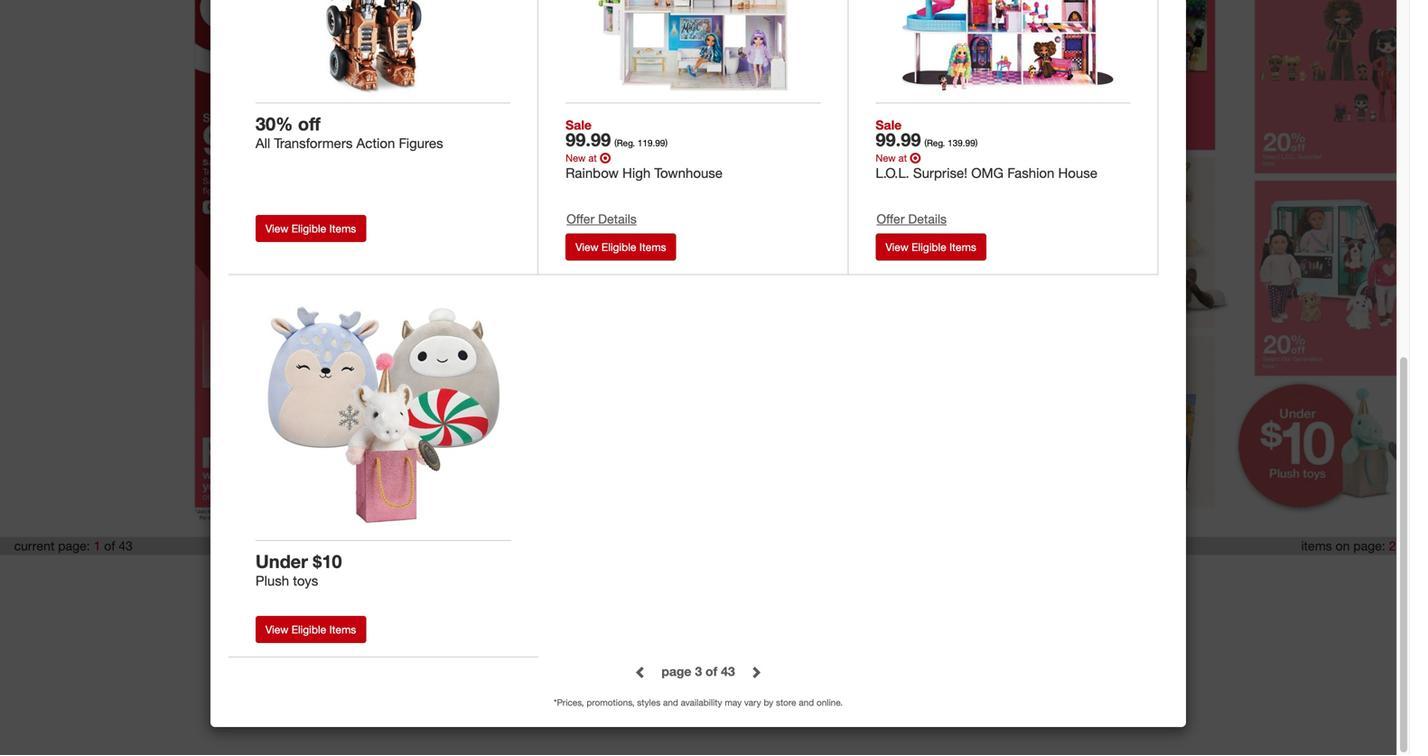 Task type: describe. For each thing, give the bounding box(es) containing it.
119.99)
[[638, 137, 668, 149]]

action
[[357, 135, 395, 151]]

page
[[662, 664, 692, 679]]

omg
[[972, 165, 1004, 181]]

styles
[[637, 697, 661, 708]]

off
[[298, 113, 321, 135]]

page 3 of 43
[[662, 664, 735, 679]]

page 3 image
[[1236, 0, 1411, 528]]

1 page: from the left
[[58, 538, 90, 554]]

offer details button for l.o.l.
[[876, 208, 953, 234]]

all transformers action figures image
[[262, 0, 504, 96]]

plush
[[256, 572, 289, 589]]

prices,
[[557, 697, 584, 708]]

view down plush
[[266, 623, 289, 637]]

(reg. for high
[[615, 137, 635, 149]]

at for l.o.l.
[[899, 152, 907, 164]]

rainbow
[[566, 165, 619, 181]]

may
[[725, 697, 742, 708]]

0 horizontal spatial of
[[104, 538, 115, 554]]

surprise!
[[914, 165, 968, 181]]

l.o.l.
[[876, 165, 910, 181]]

1 and from the left
[[663, 697, 679, 708]]

view down rainbow
[[576, 241, 599, 254]]

eligible down toys
[[292, 623, 326, 637]]

all transformers action figures link
[[256, 135, 511, 151]]

transformers
[[274, 135, 353, 151]]

at for rainbow
[[589, 152, 597, 164]]

sale 99.99 (reg. 139.99) new at ◎ l.o.l. surprise! omg fashion house
[[876, 117, 1098, 181]]

townhouse
[[655, 165, 723, 181]]

sale for rainbow high townhouse
[[566, 117, 592, 133]]

2 and from the left
[[799, 697, 814, 708]]

details for surprise!
[[909, 211, 947, 227]]

offer details button for rainbow
[[566, 208, 643, 234]]

view eligible items down transformers
[[266, 222, 356, 236]]

new for rainbow
[[566, 152, 586, 164]]

$10
[[313, 551, 342, 572]]

view down l.o.l.
[[886, 241, 909, 254]]

sale 99.99 (reg. 119.99) new at ◎ rainbow high townhouse
[[566, 117, 723, 181]]

view down all
[[266, 222, 289, 236]]

chevron right image
[[750, 666, 762, 679]]

eligible down high
[[602, 241, 637, 254]]

2
[[1390, 538, 1397, 554]]

house
[[1059, 165, 1098, 181]]

sale for l.o.l. surprise! omg fashion house
[[876, 117, 902, 133]]

on
[[1336, 538, 1350, 554]]

items
[[1302, 538, 1333, 554]]

30% off all transformers action figures
[[256, 113, 443, 151]]

details for high
[[598, 211, 637, 227]]

offer details for l.o.l.
[[877, 211, 947, 227]]

vary
[[745, 697, 762, 708]]

items on page: 2
[[1302, 538, 1397, 554]]

availability
[[681, 697, 723, 708]]

chevron left image
[[635, 666, 647, 679]]



Task type: vqa. For each thing, say whether or not it's contained in the screenshot.
CA for CA Supply Chain Act
no



Task type: locate. For each thing, give the bounding box(es) containing it.
view
[[266, 222, 289, 236], [576, 241, 599, 254], [886, 241, 909, 254], [266, 623, 289, 637]]

2 sale from the left
[[876, 117, 902, 133]]

43 right 1
[[119, 538, 133, 554]]

0 horizontal spatial ◎
[[600, 152, 611, 164]]

◎ for rainbow
[[600, 152, 611, 164]]

0 horizontal spatial and
[[663, 697, 679, 708]]

page: left 2 at the bottom of page
[[1354, 538, 1386, 554]]

rainbow high townhouse image
[[572, 0, 815, 96]]

2 at from the left
[[899, 152, 907, 164]]

figures
[[399, 135, 443, 151]]

*
[[554, 697, 557, 708]]

l.o.l. surprise! omg fashion house image
[[882, 0, 1125, 96]]

0 vertical spatial of
[[104, 538, 115, 554]]

by
[[764, 697, 774, 708]]

new inside sale 99.99 (reg. 139.99) new at ◎ l.o.l. surprise! omg fashion house
[[876, 152, 896, 164]]

sale inside sale 99.99 (reg. 119.99) new at ◎ rainbow high townhouse
[[566, 117, 592, 133]]

99.99 up rainbow
[[566, 129, 611, 150]]

0 horizontal spatial offer details
[[567, 211, 637, 227]]

1 (reg. from the left
[[615, 137, 635, 149]]

at up rainbow
[[589, 152, 597, 164]]

offer details button down rainbow
[[566, 208, 643, 234]]

1 sale from the left
[[566, 117, 592, 133]]

1 horizontal spatial (reg.
[[925, 137, 946, 149]]

3
[[695, 664, 702, 679]]

99.99 inside sale 99.99 (reg. 119.99) new at ◎ rainbow high townhouse
[[566, 129, 611, 150]]

◎ for l.o.l.
[[910, 152, 921, 164]]

sale
[[566, 117, 592, 133], [876, 117, 902, 133]]

0 horizontal spatial at
[[589, 152, 597, 164]]

of right 1
[[104, 538, 115, 554]]

of
[[104, 538, 115, 554], [706, 664, 718, 679]]

1 at from the left
[[589, 152, 597, 164]]

offer details down l.o.l.
[[877, 211, 947, 227]]

1 horizontal spatial and
[[799, 697, 814, 708]]

0 horizontal spatial 43
[[119, 538, 133, 554]]

offer
[[567, 211, 595, 227], [877, 211, 905, 227]]

99.99
[[566, 129, 611, 150], [876, 129, 921, 150]]

current page: 1 of 43
[[14, 538, 133, 554]]

1 horizontal spatial new
[[876, 152, 896, 164]]

1 offer details button from the left
[[566, 208, 643, 234]]

new for l.o.l.
[[876, 152, 896, 164]]

items
[[329, 222, 356, 236], [640, 241, 667, 254], [950, 241, 977, 254], [329, 623, 356, 637]]

1 details from the left
[[598, 211, 637, 227]]

0 horizontal spatial page:
[[58, 538, 90, 554]]

99.99 for rainbow
[[566, 129, 611, 150]]

details down surprise!
[[909, 211, 947, 227]]

at up l.o.l.
[[899, 152, 907, 164]]

details
[[598, 211, 637, 227], [909, 211, 947, 227]]

offer details for rainbow
[[567, 211, 637, 227]]

and right "store"
[[799, 697, 814, 708]]

offer details down rainbow
[[567, 211, 637, 227]]

2 (reg. from the left
[[925, 137, 946, 149]]

0 horizontal spatial offer details button
[[566, 208, 643, 234]]

and right styles
[[663, 697, 679, 708]]

l.o.l. surprise! omg fashion house link
[[876, 165, 1131, 181]]

view eligible items down surprise!
[[886, 241, 977, 254]]

2 new from the left
[[876, 152, 896, 164]]

2 99.99 from the left
[[876, 129, 921, 150]]

0 horizontal spatial details
[[598, 211, 637, 227]]

rainbow high townhouse link
[[566, 165, 821, 181]]

2 offer details button from the left
[[876, 208, 953, 234]]

1 horizontal spatial offer details
[[877, 211, 947, 227]]

1 offer details from the left
[[567, 211, 637, 227]]

(reg. left 119.99)
[[615, 137, 635, 149]]

1 horizontal spatial of
[[706, 664, 718, 679]]

current
[[14, 538, 55, 554]]

0 horizontal spatial (reg.
[[615, 137, 635, 149]]

and
[[663, 697, 679, 708], [799, 697, 814, 708]]

store
[[776, 697, 797, 708]]

page:
[[58, 538, 90, 554], [1354, 538, 1386, 554]]

◎
[[600, 152, 611, 164], [910, 152, 921, 164]]

◎ inside sale 99.99 (reg. 139.99) new at ◎ l.o.l. surprise! omg fashion house
[[910, 152, 921, 164]]

at inside sale 99.99 (reg. 139.99) new at ◎ l.o.l. surprise! omg fashion house
[[899, 152, 907, 164]]

view eligible items down high
[[576, 241, 667, 254]]

new up rainbow
[[566, 152, 586, 164]]

promotions,
[[587, 697, 635, 708]]

new inside sale 99.99 (reg. 119.99) new at ◎ rainbow high townhouse
[[566, 152, 586, 164]]

new
[[566, 152, 586, 164], [876, 152, 896, 164]]

1
[[94, 538, 101, 554]]

all
[[256, 135, 270, 151]]

(reg.
[[615, 137, 635, 149], [925, 137, 946, 149]]

0 vertical spatial 43
[[119, 538, 133, 554]]

offer for l.o.l.
[[877, 211, 905, 227]]

◎ up rainbow
[[600, 152, 611, 164]]

toys
[[293, 572, 318, 589]]

plush toys image
[[262, 291, 505, 534]]

1 horizontal spatial at
[[899, 152, 907, 164]]

offer down l.o.l.
[[877, 211, 905, 227]]

eligible
[[292, 222, 326, 236], [602, 241, 637, 254], [912, 241, 947, 254], [292, 623, 326, 637]]

1 horizontal spatial offer details button
[[876, 208, 953, 234]]

eligible down surprise!
[[912, 241, 947, 254]]

1 horizontal spatial ◎
[[910, 152, 921, 164]]

99.99 for l.o.l.
[[876, 129, 921, 150]]

1 new from the left
[[566, 152, 586, 164]]

◎ inside sale 99.99 (reg. 119.99) new at ◎ rainbow high townhouse
[[600, 152, 611, 164]]

* prices, promotions, styles and availability may vary by store and online.
[[554, 697, 843, 708]]

of right 3
[[706, 664, 718, 679]]

page 1 image
[[175, 0, 705, 528]]

online.
[[817, 697, 843, 708]]

43 left chevron right image
[[721, 664, 735, 679]]

0 horizontal spatial new
[[566, 152, 586, 164]]

2 offer details from the left
[[877, 211, 947, 227]]

1 offer from the left
[[567, 211, 595, 227]]

details down high
[[598, 211, 637, 227]]

30%
[[256, 113, 293, 135]]

1 horizontal spatial details
[[909, 211, 947, 227]]

view eligible items
[[266, 222, 356, 236], [576, 241, 667, 254], [886, 241, 977, 254], [266, 623, 356, 637]]

high
[[623, 165, 651, 181]]

offer for rainbow
[[567, 211, 595, 227]]

2 ◎ from the left
[[910, 152, 921, 164]]

1 99.99 from the left
[[566, 129, 611, 150]]

1 horizontal spatial offer
[[877, 211, 905, 227]]

page 2 image
[[705, 0, 1236, 528]]

sale up l.o.l.
[[876, 117, 902, 133]]

view eligible items down toys
[[266, 623, 356, 637]]

0 horizontal spatial 99.99
[[566, 129, 611, 150]]

page: left 1
[[58, 538, 90, 554]]

(reg. left 139.99)
[[925, 137, 946, 149]]

sale up rainbow
[[566, 117, 592, 133]]

(reg. for surprise!
[[925, 137, 946, 149]]

sale inside sale 99.99 (reg. 139.99) new at ◎ l.o.l. surprise! omg fashion house
[[876, 117, 902, 133]]

2 details from the left
[[909, 211, 947, 227]]

0 horizontal spatial sale
[[566, 117, 592, 133]]

◎ up surprise!
[[910, 152, 921, 164]]

at inside sale 99.99 (reg. 119.99) new at ◎ rainbow high townhouse
[[589, 152, 597, 164]]

2 offer from the left
[[877, 211, 905, 227]]

1 vertical spatial 43
[[721, 664, 735, 679]]

0 horizontal spatial offer
[[567, 211, 595, 227]]

eligible down transformers
[[292, 222, 326, 236]]

at
[[589, 152, 597, 164], [899, 152, 907, 164]]

1 horizontal spatial 43
[[721, 664, 735, 679]]

2 page: from the left
[[1354, 538, 1386, 554]]

(reg. inside sale 99.99 (reg. 119.99) new at ◎ rainbow high townhouse
[[615, 137, 635, 149]]

1 horizontal spatial 99.99
[[876, 129, 921, 150]]

under
[[256, 551, 308, 572]]

plush toys link
[[256, 572, 512, 589]]

1 horizontal spatial sale
[[876, 117, 902, 133]]

page 3 of 43 element
[[662, 664, 735, 679]]

offer details
[[567, 211, 637, 227], [877, 211, 947, 227]]

139.99)
[[948, 137, 978, 149]]

1 horizontal spatial page:
[[1354, 538, 1386, 554]]

43
[[119, 538, 133, 554], [721, 664, 735, 679]]

offer down rainbow
[[567, 211, 595, 227]]

offer details button
[[566, 208, 643, 234], [876, 208, 953, 234]]

99.99 up l.o.l.
[[876, 129, 921, 150]]

under $10 plush toys
[[256, 551, 342, 589]]

(reg. inside sale 99.99 (reg. 139.99) new at ◎ l.o.l. surprise! omg fashion house
[[925, 137, 946, 149]]

99.99 inside sale 99.99 (reg. 139.99) new at ◎ l.o.l. surprise! omg fashion house
[[876, 129, 921, 150]]

1 vertical spatial of
[[706, 664, 718, 679]]

1 ◎ from the left
[[600, 152, 611, 164]]

fashion
[[1008, 165, 1055, 181]]

new up l.o.l.
[[876, 152, 896, 164]]

offer details button down l.o.l.
[[876, 208, 953, 234]]



